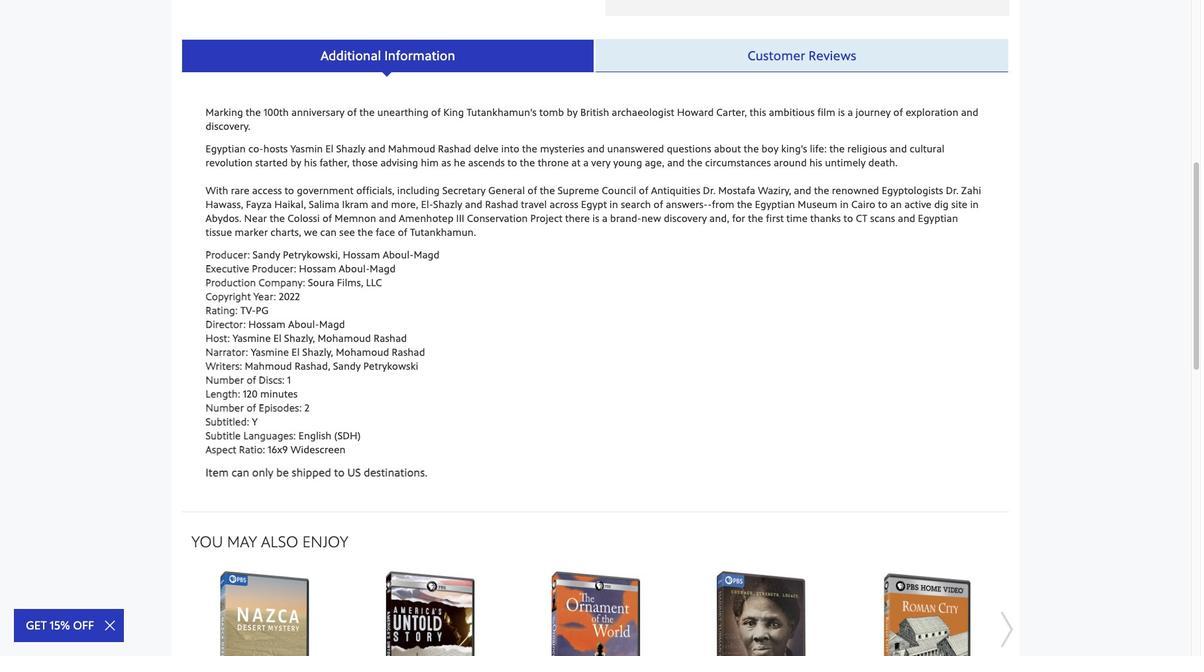 Task type: locate. For each thing, give the bounding box(es) containing it.
of up the new
[[654, 198, 664, 211]]

of up search
[[639, 184, 649, 197]]

magd down the tutankhamun.
[[414, 248, 440, 261]]

petrykowski
[[364, 360, 419, 372]]

0 vertical spatial shazly
[[336, 142, 366, 155]]

he
[[454, 156, 466, 169]]

0 horizontal spatial magd
[[319, 318, 345, 331]]

mahmoud inside egyptian co-hosts yasmin el shazly and mahmoud rashad delve into the mysteries and unanswered questions about the boy king's life: the religious and cultural revolution started by his father, those advising him as he ascends to the throne at a very young age, and the circumstances around his untimely death.
[[388, 142, 436, 155]]

information
[[385, 47, 456, 64]]

2 horizontal spatial aboul-
[[383, 248, 414, 261]]

1 horizontal spatial a
[[602, 212, 608, 224]]

number
[[206, 374, 244, 386], [206, 401, 244, 414]]

hawass,
[[206, 198, 244, 211]]

a inside the with rare access to government officials, including secretary general of the supreme council of antiquities dr. mostafa waziry, and the renowned egyptologists dr. zahi hawass, fayza haikal, salima ikram and more, el-shazly and rashad travel across egypt in search of answers--from the egyptian museum in cairo to an active dig site in abydos. near the colossi of memnon and amenhotep iii conservation project there is a brand-new discovery and, for the first time thanks to ct scans and egyptian tissue marker charts, we can see the face of tutankhamun.
[[602, 212, 608, 224]]

and down officials,
[[371, 198, 389, 211]]

rashad inside the with rare access to government officials, including secretary general of the supreme council of antiquities dr. mostafa waziry, and the renowned egyptologists dr. zahi hawass, fayza haikal, salima ikram and more, el-shazly and rashad travel across egypt in search of answers--from the egyptian museum in cairo to an active dig site in abydos. near the colossi of memnon and amenhotep iii conservation project there is a brand-new discovery and, for the first time thanks to ct scans and egyptian tissue marker charts, we can see the face of tutankhamun.
[[485, 198, 519, 211]]

for
[[733, 212, 746, 224]]

the right into
[[522, 142, 538, 155]]

1 vertical spatial aboul-
[[339, 262, 370, 275]]

0 vertical spatial by
[[567, 106, 578, 118]]

yasmine up discs:
[[251, 346, 289, 358]]

3 in from the left
[[971, 198, 980, 211]]

can right we
[[320, 226, 337, 238]]

dig
[[935, 198, 949, 211]]

0 horizontal spatial mahmoud
[[245, 360, 292, 372]]

100th
[[264, 106, 289, 118]]

company:
[[259, 276, 305, 289]]

film
[[818, 106, 836, 118]]

shazly,
[[284, 332, 315, 344], [302, 346, 334, 358]]

2 dr. from the left
[[947, 184, 959, 197]]

0 horizontal spatial his
[[304, 156, 317, 169]]

salima
[[309, 198, 340, 211]]

films,
[[337, 276, 364, 289]]

haikal,
[[275, 198, 306, 211]]

in down the council
[[610, 198, 619, 211]]

petrykowski,
[[283, 248, 341, 261]]

in down zahi
[[971, 198, 980, 211]]

and up museum
[[794, 184, 812, 197]]

1
[[287, 374, 291, 386]]

egyptian up revolution
[[206, 142, 246, 155]]

journey
[[856, 106, 891, 118]]

colossi
[[288, 212, 320, 224]]

can left only
[[232, 465, 250, 479]]

1 horizontal spatial aboul-
[[339, 262, 370, 275]]

yasmine
[[233, 332, 271, 344], [251, 346, 289, 358]]

museum
[[798, 198, 838, 211]]

producer: up 'executive'
[[206, 248, 250, 261]]

sandy down marker
[[253, 248, 280, 261]]

1 vertical spatial shazly
[[433, 198, 463, 211]]

number down writers:
[[206, 374, 244, 386]]

may
[[227, 532, 257, 551]]

1 vertical spatial hossam
[[299, 262, 336, 275]]

2 vertical spatial a
[[602, 212, 608, 224]]

the
[[246, 106, 261, 118], [360, 106, 375, 118], [522, 142, 538, 155], [744, 142, 760, 155], [830, 142, 845, 155], [520, 156, 536, 169], [688, 156, 703, 169], [540, 184, 555, 197], [815, 184, 830, 197], [738, 198, 753, 211], [270, 212, 285, 224], [748, 212, 764, 224], [358, 226, 373, 238]]

carter,
[[717, 106, 748, 118]]

harriet tubman: visions of freedom dvd image
[[689, 571, 835, 656]]

the up untimely
[[830, 142, 845, 155]]

dr. up site
[[947, 184, 959, 197]]

tab list
[[182, 39, 1010, 72]]

1 horizontal spatial egyptian
[[755, 198, 796, 211]]

a down egypt
[[602, 212, 608, 224]]

el
[[326, 142, 334, 155], [274, 332, 282, 344], [292, 346, 300, 358]]

sandy
[[253, 248, 280, 261], [333, 360, 361, 372]]

subtitled:
[[206, 415, 249, 428]]

2 horizontal spatial a
[[848, 106, 854, 118]]

of right anniversary
[[347, 106, 357, 118]]

active
[[905, 198, 932, 211]]

dr. up -
[[703, 184, 716, 197]]

producer: up "company:"
[[252, 262, 297, 275]]

1 vertical spatial mahmoud
[[245, 360, 292, 372]]

iii
[[456, 212, 465, 224]]

mahmoud inside the producer: sandy petrykowski, hossam aboul-magd executive producer: hossam aboul-magd production company: soura films, llc copyright year: 2022 rating: tv-pg director: hossam aboul-magd host: yasmine el shazly, mohamoud rashad narrator: yasmine el shazly, mohamoud rashad writers: mahmoud rashad, sandy petrykowski number of discs: 1 length: 120 minutes number of episodes: 2 subtitled: y subtitle languages: english (sdh) aspect ratio: 16x9 widescreen
[[245, 360, 292, 372]]

narrator:
[[206, 346, 248, 358]]

0 vertical spatial is
[[839, 106, 846, 118]]

mohamoud up rashad, on the left bottom of the page
[[318, 332, 371, 344]]

2 in from the left
[[841, 198, 849, 211]]

customer reviews tab
[[596, 39, 1010, 72]]

copyright
[[206, 290, 251, 303]]

archaeologist
[[612, 106, 675, 118]]

1 vertical spatial is
[[593, 212, 600, 224]]

the right the for
[[748, 212, 764, 224]]

1 horizontal spatial hossam
[[299, 262, 336, 275]]

shazly up the those
[[336, 142, 366, 155]]

el up the father,
[[326, 142, 334, 155]]

aboul- up films,
[[339, 262, 370, 275]]

0 vertical spatial producer:
[[206, 248, 250, 261]]

aboul- down '2022'
[[288, 318, 319, 331]]

1 vertical spatial egyptian
[[755, 198, 796, 211]]

el up discs:
[[274, 332, 282, 344]]

a
[[848, 106, 854, 118], [584, 156, 589, 169], [602, 212, 608, 224]]

0 vertical spatial yasmine
[[233, 332, 271, 344]]

1 horizontal spatial shazly
[[433, 198, 463, 211]]

including
[[397, 184, 440, 197]]

egyptian up first on the right of the page
[[755, 198, 796, 211]]

magd down soura
[[319, 318, 345, 331]]

rating:
[[206, 304, 238, 317]]

secretary
[[443, 184, 486, 197]]

sandy right rashad, on the left bottom of the page
[[333, 360, 361, 372]]

0 horizontal spatial is
[[593, 212, 600, 224]]

2 vertical spatial el
[[292, 346, 300, 358]]

ct
[[856, 212, 868, 224]]

1 horizontal spatial dr.
[[947, 184, 959, 197]]

howard
[[677, 106, 714, 118]]

0 vertical spatial el
[[326, 142, 334, 155]]

of down 120
[[247, 401, 256, 414]]

is down egypt
[[593, 212, 600, 224]]

0 horizontal spatial dr.
[[703, 184, 716, 197]]

1 horizontal spatial el
[[292, 346, 300, 358]]

0 horizontal spatial el
[[274, 332, 282, 344]]

reviews
[[809, 47, 857, 64]]

of up travel
[[528, 184, 538, 197]]

and right exploration
[[962, 106, 979, 118]]

project
[[531, 212, 563, 224]]

rashad
[[438, 142, 472, 155], [485, 198, 519, 211], [374, 332, 407, 344], [392, 346, 425, 358]]

1 horizontal spatial mahmoud
[[388, 142, 436, 155]]

episodes:
[[259, 401, 302, 414]]

egyptian inside egyptian co-hosts yasmin el shazly and mahmoud rashad delve into the mysteries and unanswered questions about the boy king's life: the religious and cultural revolution started by his father, those advising him as he ascends to the throne at a very young age, and the circumstances around his untimely death.
[[206, 142, 246, 155]]

mahmoud up discs:
[[245, 360, 292, 372]]

ikram
[[342, 198, 369, 211]]

secrets of the dead: america's untold story dvd image
[[357, 571, 503, 656]]

a inside egyptian co-hosts yasmin el shazly and mahmoud rashad delve into the mysteries and unanswered questions about the boy king's life: the religious and cultural revolution started by his father, those advising him as he ascends to the throne at a very young age, and the circumstances around his untimely death.
[[584, 156, 589, 169]]

to left us
[[334, 465, 345, 479]]

mohamoud up petrykowski
[[336, 346, 389, 358]]

abydos.
[[206, 212, 242, 224]]

his down life:
[[810, 156, 823, 169]]

see
[[340, 226, 355, 238]]

tutankhamun's
[[467, 106, 537, 118]]

his down yasmin
[[304, 156, 317, 169]]

el up rashad, on the left bottom of the page
[[292, 346, 300, 358]]

the up museum
[[815, 184, 830, 197]]

is right film
[[839, 106, 846, 118]]

magd
[[414, 248, 440, 261], [370, 262, 396, 275], [319, 318, 345, 331]]

1 vertical spatial can
[[232, 465, 250, 479]]

hossam down the see
[[343, 248, 380, 261]]

2 vertical spatial hossam
[[249, 318, 286, 331]]

2 vertical spatial egyptian
[[919, 212, 959, 224]]

nova: nazca desert mystery dvd image
[[192, 571, 337, 656]]

120
[[243, 388, 258, 400]]

pg
[[256, 304, 269, 317]]

zahi
[[962, 184, 982, 197]]

2 horizontal spatial egyptian
[[919, 212, 959, 224]]

1 number from the top
[[206, 374, 244, 386]]

number down the length:
[[206, 401, 244, 414]]

rare
[[231, 184, 250, 197]]

magd up llc
[[370, 262, 396, 275]]

soura
[[308, 276, 335, 289]]

and up face
[[379, 212, 397, 224]]

1 vertical spatial by
[[291, 156, 302, 169]]

1 horizontal spatial can
[[320, 226, 337, 238]]

egyptian down dig
[[919, 212, 959, 224]]

you
[[192, 532, 223, 551]]

by
[[567, 106, 578, 118], [291, 156, 302, 169]]

those
[[352, 156, 378, 169]]

additional information
[[321, 47, 456, 64]]

2 vertical spatial magd
[[319, 318, 345, 331]]

a left 'journey'
[[848, 106, 854, 118]]

1 horizontal spatial in
[[841, 198, 849, 211]]

0 horizontal spatial in
[[610, 198, 619, 211]]

0 horizontal spatial sandy
[[253, 248, 280, 261]]

of down salima
[[323, 212, 332, 224]]

additional information link
[[182, 39, 595, 72]]

aboul- down face
[[383, 248, 414, 261]]

of right face
[[398, 226, 408, 238]]

2 vertical spatial aboul-
[[288, 318, 319, 331]]

2 horizontal spatial in
[[971, 198, 980, 211]]

1 horizontal spatial is
[[839, 106, 846, 118]]

questions
[[667, 142, 712, 155]]

antiquities
[[652, 184, 701, 197]]

0 vertical spatial mohamoud
[[318, 332, 371, 344]]

1 horizontal spatial his
[[810, 156, 823, 169]]

by right tomb
[[567, 106, 578, 118]]

young
[[614, 156, 643, 169]]

0 horizontal spatial by
[[291, 156, 302, 169]]

to down into
[[508, 156, 518, 169]]

1 vertical spatial sandy
[[333, 360, 361, 372]]

hosts
[[264, 142, 288, 155]]

1 horizontal spatial producer:
[[252, 262, 297, 275]]

aboul-
[[383, 248, 414, 261], [339, 262, 370, 275], [288, 318, 319, 331]]

1 vertical spatial number
[[206, 401, 244, 414]]

1 vertical spatial a
[[584, 156, 589, 169]]

in down renowned
[[841, 198, 849, 211]]

0 vertical spatial a
[[848, 106, 854, 118]]

his
[[304, 156, 317, 169], [810, 156, 823, 169]]

1 vertical spatial magd
[[370, 262, 396, 275]]

memnon
[[335, 212, 377, 224]]

hossam up soura
[[299, 262, 336, 275]]

to left "ct"
[[844, 212, 854, 224]]

government
[[297, 184, 354, 197]]

conservation
[[467, 212, 528, 224]]

and
[[962, 106, 979, 118], [368, 142, 386, 155], [588, 142, 605, 155], [890, 142, 908, 155], [668, 156, 685, 169], [794, 184, 812, 197], [371, 198, 389, 211], [465, 198, 483, 211], [379, 212, 397, 224], [899, 212, 916, 224]]

throne
[[538, 156, 569, 169]]

by down yasmin
[[291, 156, 302, 169]]

shazly up iii
[[433, 198, 463, 211]]

el inside egyptian co-hosts yasmin el shazly and mahmoud rashad delve into the mysteries and unanswered questions about the boy king's life: the religious and cultural revolution started by his father, those advising him as he ascends to the throne at a very young age, and the circumstances around his untimely death.
[[326, 142, 334, 155]]

1 horizontal spatial sandy
[[333, 360, 361, 372]]

yasmine down tv-
[[233, 332, 271, 344]]

0 horizontal spatial hossam
[[249, 318, 286, 331]]

tab list containing additional information
[[182, 39, 1010, 72]]

hossam down pg
[[249, 318, 286, 331]]

host:
[[206, 332, 230, 344]]

0 vertical spatial mahmoud
[[388, 142, 436, 155]]

a right at
[[584, 156, 589, 169]]

y
[[252, 415, 258, 428]]

producer: sandy petrykowski, hossam aboul-magd executive producer: hossam aboul-magd production company: soura films, llc copyright year: 2022 rating: tv-pg director: hossam aboul-magd host: yasmine el shazly, mohamoud rashad narrator: yasmine el shazly, mohamoud rashad writers: mahmoud rashad, sandy petrykowski number of discs: 1 length: 120 minutes number of episodes: 2 subtitled: y subtitle languages: english (sdh) aspect ratio: 16x9 widescreen
[[206, 248, 440, 456]]

0 vertical spatial number
[[206, 374, 244, 386]]

0 horizontal spatial shazly
[[336, 142, 366, 155]]

1 horizontal spatial by
[[567, 106, 578, 118]]

david macaulay: roman city dvd image
[[855, 571, 1000, 656]]

0 horizontal spatial egyptian
[[206, 142, 246, 155]]

very
[[592, 156, 611, 169]]

tissue
[[206, 226, 232, 238]]

rashad inside egyptian co-hosts yasmin el shazly and mahmoud rashad delve into the mysteries and unanswered questions about the boy king's life: the religious and cultural revolution started by his father, those advising him as he ascends to the throne at a very young age, and the circumstances around his untimely death.
[[438, 142, 472, 155]]

2 horizontal spatial el
[[326, 142, 334, 155]]

time
[[787, 212, 808, 224]]

an
[[891, 198, 903, 211]]

0 vertical spatial egyptian
[[206, 142, 246, 155]]

2 number from the top
[[206, 401, 244, 414]]

and up very
[[588, 142, 605, 155]]

scans
[[871, 212, 896, 224]]

0 vertical spatial hossam
[[343, 248, 380, 261]]

mahmoud up advising
[[388, 142, 436, 155]]

to
[[508, 156, 518, 169], [285, 184, 294, 197], [879, 198, 888, 211], [844, 212, 854, 224], [334, 465, 345, 479]]

can
[[320, 226, 337, 238], [232, 465, 250, 479]]

0 vertical spatial magd
[[414, 248, 440, 261]]

0 horizontal spatial a
[[584, 156, 589, 169]]

production
[[206, 276, 256, 289]]

item can only be shipped to us destinations.
[[206, 465, 428, 479]]

and,
[[710, 212, 730, 224]]

0 vertical spatial can
[[320, 226, 337, 238]]

length:
[[206, 388, 240, 400]]



Task type: describe. For each thing, give the bounding box(es) containing it.
with
[[206, 184, 228, 197]]

renowned
[[833, 184, 880, 197]]

site
[[952, 198, 968, 211]]

around
[[774, 156, 807, 169]]

delve
[[474, 142, 499, 155]]

mysteries
[[540, 142, 585, 155]]

widescreen
[[291, 443, 346, 456]]

1 dr. from the left
[[703, 184, 716, 197]]

2 horizontal spatial hossam
[[343, 248, 380, 261]]

a inside marking the 100th anniversary of the unearthing of king tutankhamun's tomb by british archaeologist howard carter, this ambitious film is a journey of exploration and discovery.
[[848, 106, 854, 118]]

0 horizontal spatial aboul-
[[288, 318, 319, 331]]

us
[[348, 465, 361, 479]]

is inside marking the 100th anniversary of the unearthing of king tutankhamun's tomb by british archaeologist howard carter, this ambitious film is a journey of exploration and discovery.
[[839, 106, 846, 118]]

egypt
[[581, 198, 607, 211]]

llc
[[366, 276, 382, 289]]

also
[[261, 532, 299, 551]]

you may also enjoy
[[192, 532, 349, 551]]

thanks
[[811, 212, 842, 224]]

search
[[621, 198, 651, 211]]

0 vertical spatial aboul-
[[383, 248, 414, 261]]

rashad,
[[295, 360, 331, 372]]

ascends
[[468, 156, 505, 169]]

by inside marking the 100th anniversary of the unearthing of king tutankhamun's tomb by british archaeologist howard carter, this ambitious film is a journey of exploration and discovery.
[[567, 106, 578, 118]]

life:
[[810, 142, 827, 155]]

1 vertical spatial producer:
[[252, 262, 297, 275]]

1 his from the left
[[304, 156, 317, 169]]

and down questions
[[668, 156, 685, 169]]

16x9
[[268, 443, 288, 456]]

mostafa
[[719, 184, 756, 197]]

the down memnon
[[358, 226, 373, 238]]

additional
[[321, 47, 381, 64]]

1 in from the left
[[610, 198, 619, 211]]

exploration
[[906, 106, 959, 118]]

father,
[[320, 156, 350, 169]]

access
[[252, 184, 282, 197]]

of up 120
[[247, 374, 256, 386]]

to left an
[[879, 198, 888, 211]]

2 his from the left
[[810, 156, 823, 169]]

0 horizontal spatial can
[[232, 465, 250, 479]]

english
[[299, 429, 332, 442]]

at
[[572, 156, 581, 169]]

of left king
[[431, 106, 441, 118]]

1 vertical spatial el
[[274, 332, 282, 344]]

and down secretary at the top of page
[[465, 198, 483, 211]]

2 horizontal spatial magd
[[414, 248, 440, 261]]

can inside the with rare access to government officials, including secretary general of the supreme council of antiquities dr. mostafa waziry, and the renowned egyptologists dr. zahi hawass, fayza haikal, salima ikram and more, el-shazly and rashad travel across egypt in search of answers--from the egyptian museum in cairo to an active dig site in abydos. near the colossi of memnon and amenhotep iii conservation project there is a brand-new discovery and, for the first time thanks to ct scans and egyptian tissue marker charts, we can see the face of tutankhamun.
[[320, 226, 337, 238]]

ambitious
[[769, 106, 815, 118]]

customer
[[748, 47, 806, 64]]

and down an
[[899, 212, 916, 224]]

to up haikal,
[[285, 184, 294, 197]]

there
[[566, 212, 590, 224]]

this
[[750, 106, 767, 118]]

0 vertical spatial sandy
[[253, 248, 280, 261]]

face
[[376, 226, 395, 238]]

about
[[714, 142, 742, 155]]

the left 100th on the left of the page
[[246, 106, 261, 118]]

-
[[708, 198, 712, 211]]

is inside the with rare access to government officials, including secretary general of the supreme council of antiquities dr. mostafa waziry, and the renowned egyptologists dr. zahi hawass, fayza haikal, salima ikram and more, el-shazly and rashad travel across egypt in search of answers--from the egyptian museum in cairo to an active dig site in abydos. near the colossi of memnon and amenhotep iii conservation project there is a brand-new discovery and, for the first time thanks to ct scans and egyptian tissue marker charts, we can see the face of tutankhamun.
[[593, 212, 600, 224]]

ornament of the world dvd image
[[523, 571, 669, 656]]

shazly inside egyptian co-hosts yasmin el shazly and mahmoud rashad delve into the mysteries and unanswered questions about the boy king's life: the religious and cultural revolution started by his father, those advising him as he ascends to the throne at a very young age, and the circumstances around his untimely death.
[[336, 142, 366, 155]]

co-
[[248, 142, 264, 155]]

1 vertical spatial yasmine
[[251, 346, 289, 358]]

the down questions
[[688, 156, 703, 169]]

2022
[[279, 290, 300, 303]]

slide carousel right image
[[1002, 612, 1014, 648]]

customer reviews link
[[596, 39, 1009, 72]]

the up charts,
[[270, 212, 285, 224]]

item
[[206, 465, 229, 479]]

1 vertical spatial mohamoud
[[336, 346, 389, 358]]

0 horizontal spatial producer:
[[206, 248, 250, 261]]

the up the for
[[738, 198, 753, 211]]

writers:
[[206, 360, 242, 372]]

waziry,
[[758, 184, 792, 197]]

customer reviews
[[748, 47, 857, 64]]

director:
[[206, 318, 246, 331]]

discovery.
[[206, 120, 251, 132]]

boy
[[762, 142, 779, 155]]

king's
[[782, 142, 808, 155]]

ratio:
[[239, 443, 265, 456]]

supreme
[[558, 184, 600, 197]]

tv-
[[240, 304, 256, 317]]

be
[[276, 465, 289, 479]]

to inside egyptian co-hosts yasmin el shazly and mahmoud rashad delve into the mysteries and unanswered questions about the boy king's life: the religious and cultural revolution started by his father, those advising him as he ascends to the throne at a very young age, and the circumstances around his untimely death.
[[508, 156, 518, 169]]

king
[[444, 106, 464, 118]]

untimely
[[826, 156, 866, 169]]

the up travel
[[540, 184, 555, 197]]

travel
[[521, 198, 547, 211]]

first
[[766, 212, 784, 224]]

the left throne
[[520, 156, 536, 169]]

and up the death.
[[890, 142, 908, 155]]

1 vertical spatial shazly,
[[302, 346, 334, 358]]

0 vertical spatial shazly,
[[284, 332, 315, 344]]

tomb
[[540, 106, 565, 118]]

egyptologists
[[882, 184, 944, 197]]

revolution
[[206, 156, 253, 169]]

languages:
[[244, 429, 296, 442]]

charts,
[[271, 226, 302, 238]]

and inside marking the 100th anniversary of the unearthing of king tutankhamun's tomb by british archaeologist howard carter, this ambitious film is a journey of exploration and discovery.
[[962, 106, 979, 118]]

answers-
[[666, 198, 708, 211]]

by inside egyptian co-hosts yasmin el shazly and mahmoud rashad delve into the mysteries and unanswered questions about the boy king's life: the religious and cultural revolution started by his father, those advising him as he ascends to the throne at a very young age, and the circumstances around his untimely death.
[[291, 156, 302, 169]]

circumstances
[[706, 156, 772, 169]]

more,
[[391, 198, 419, 211]]

the left unearthing
[[360, 106, 375, 118]]

additional information tab
[[182, 39, 596, 72]]

the left boy
[[744, 142, 760, 155]]

of right 'journey'
[[894, 106, 904, 118]]

anniversary
[[292, 106, 345, 118]]

shazly inside the with rare access to government officials, including secretary general of the supreme council of antiquities dr. mostafa waziry, and the renowned egyptologists dr. zahi hawass, fayza haikal, salima ikram and more, el-shazly and rashad travel across egypt in search of answers--from the egyptian museum in cairo to an active dig site in abydos. near the colossi of memnon and amenhotep iii conservation project there is a brand-new discovery and, for the first time thanks to ct scans and egyptian tissue marker charts, we can see the face of tutankhamun.
[[433, 198, 463, 211]]

death.
[[869, 156, 898, 169]]

new
[[642, 212, 662, 224]]

marking the 100th anniversary of the unearthing of king tutankhamun's tomb by british archaeologist howard carter, this ambitious film is a journey of exploration and discovery.
[[206, 106, 979, 132]]

age,
[[645, 156, 665, 169]]

and up the those
[[368, 142, 386, 155]]

him
[[421, 156, 439, 169]]

near
[[244, 212, 267, 224]]

executive
[[206, 262, 250, 275]]

year:
[[254, 290, 276, 303]]

1 horizontal spatial magd
[[370, 262, 396, 275]]

discs:
[[259, 374, 285, 386]]

egyptian co-hosts yasmin el shazly and mahmoud rashad delve into the mysteries and unanswered questions about the boy king's life: the religious and cultural revolution started by his father, those advising him as he ascends to the throne at a very young age, and the circumstances around his untimely death.
[[206, 142, 945, 169]]

aspect
[[206, 443, 237, 456]]



Task type: vqa. For each thing, say whether or not it's contained in the screenshot.
Alternate Image 11 for Expandable Vases
no



